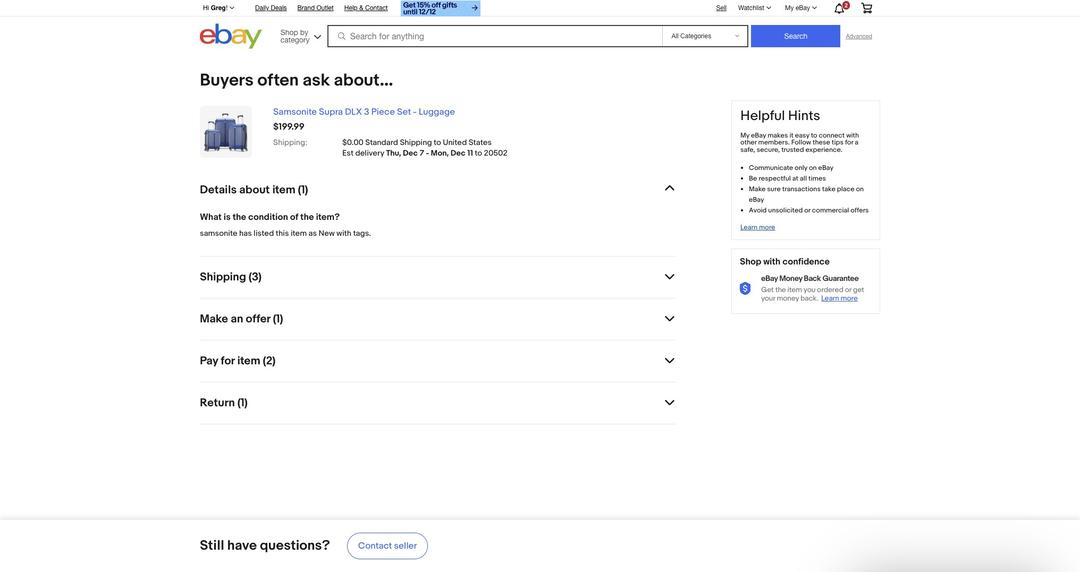 Task type: locate. For each thing, give the bounding box(es) containing it.
enabled
[[259, 358, 289, 368]]

cleared up time,
[[412, 338, 440, 348]]

2 dec from the left
[[451, 148, 466, 158]]

samsonite
[[200, 229, 237, 239]]

do up ships
[[229, 396, 240, 407]]

from
[[255, 412, 272, 423]]

0 horizontal spatial -
[[413, 107, 417, 117]]

handling
[[389, 349, 421, 359]]

get the item you ordered or get your money back.
[[761, 286, 864, 303]]

1 vertical spatial this
[[325, 358, 338, 368]]

1 vertical spatial and
[[457, 372, 471, 382]]

what
[[200, 212, 222, 223]]

1 vertical spatial you
[[242, 396, 257, 407]]

what is the condition of the item?
[[200, 212, 340, 223]]

0 vertical spatial offers
[[851, 206, 869, 215]]

0 horizontal spatial shop
[[280, 28, 298, 36]]

on down after
[[338, 349, 347, 359]]

item down money
[[788, 286, 802, 295]]

my inside the my ebay makes it easy to connect with other members. follow these tips for a safe, secure, trusted experience.
[[740, 131, 750, 140]]

your inside "shipping to: us , 20502 shipping service: standard shipping estimated delivery: 3-6 business days after seller receives cleared payment . *the estimated delivery time is based on the seller's handling time, the shipping service selected, and when the seller receives cleared payment. *to get a delivery estimate for a different location, go back to view item and change your location."
[[501, 372, 517, 382]]

standard up the thu,
[[365, 138, 398, 148]]

transactions
[[782, 185, 821, 193]]

0 vertical spatial is
[[224, 212, 231, 223]]

learn down avoid
[[740, 223, 758, 232]]

ebay up secure,
[[751, 131, 766, 140]]

2 vertical spatial on
[[338, 349, 347, 359]]

this right listed
[[276, 229, 289, 239]]

you up ships
[[242, 396, 257, 407]]

i right will
[[241, 299, 244, 310]]

20502
[[484, 148, 508, 158], [261, 316, 284, 326]]

0 vertical spatial this
[[276, 229, 289, 239]]

standard up 6
[[265, 327, 297, 337]]

offers down the business
[[291, 358, 312, 368]]

united down go
[[371, 412, 395, 423]]

price.
[[559, 358, 580, 368]]

0 horizontal spatial on
[[338, 349, 347, 359]]

0 vertical spatial cleared
[[412, 338, 440, 348]]

days
[[320, 338, 337, 348]]

delivery down 3- at bottom left
[[256, 349, 285, 359]]

1 vertical spatial (1)
[[273, 313, 283, 326]]

0 vertical spatial contact
[[365, 4, 388, 12]]

other
[[740, 138, 757, 147]]

1 horizontal spatial get
[[853, 286, 864, 295]]

service:
[[234, 327, 263, 337]]

standard
[[365, 138, 398, 148], [265, 327, 297, 337]]

delivery down $0.00
[[355, 148, 384, 158]]

1 horizontal spatial make
[[749, 185, 766, 193]]

shop with confidence
[[740, 257, 830, 267]]

do right the how
[[220, 341, 231, 352]]

my inside account navigation
[[785, 4, 794, 12]]

0 horizontal spatial offers
[[291, 358, 312, 368]]

1 vertical spatial is
[[305, 349, 311, 359]]

1 horizontal spatial cleared
[[412, 338, 440, 348]]

shop left by
[[280, 28, 298, 36]]

0 horizontal spatial make
[[200, 313, 228, 326]]

1 vertical spatial 20502
[[261, 316, 284, 326]]

return (1)
[[200, 397, 248, 410]]

1 vertical spatial cleared
[[200, 360, 228, 370]]

offers down "place"
[[851, 206, 869, 215]]

1 horizontal spatial states
[[469, 138, 492, 148]]

where do you ship from?
[[200, 396, 303, 407]]

your left money
[[761, 294, 775, 303]]

item inside get the item you ordered or get your money back.
[[788, 286, 802, 295]]

seller
[[357, 338, 377, 348], [603, 349, 623, 359], [215, 358, 235, 368], [394, 541, 417, 552]]

on right "place"
[[856, 185, 864, 193]]

1 horizontal spatial you
[[804, 286, 816, 295]]

make down be
[[749, 185, 766, 193]]

with details__icon image
[[740, 282, 753, 295]]

confidence
[[783, 257, 830, 267]]

- right set
[[413, 107, 417, 117]]

get down guarantee at the right top of the page
[[853, 286, 864, 295]]

0 vertical spatial do
[[220, 341, 231, 352]]

1 vertical spatial make
[[200, 313, 228, 326]]

item down —
[[439, 372, 455, 382]]

help & contact link
[[344, 3, 388, 14]]

or inside communicate only on ebay be respectful at all times make sure transactions take place on ebay avoid unsolicited or commercial offers
[[804, 206, 811, 215]]

if
[[376, 358, 380, 368]]

shop up with details__icon
[[740, 257, 761, 267]]

helpful hints
[[740, 108, 820, 124]]

the down after
[[348, 349, 360, 359]]

the right "of"
[[300, 212, 314, 223]]

0 horizontal spatial cleared
[[200, 360, 228, 370]]

my ebay makes it easy to connect with other members. follow these tips for a safe, secure, trusted experience.
[[740, 131, 859, 154]]

for inside the my ebay makes it easy to connect with other members. follow these tips for a safe, secure, trusted experience.
[[845, 138, 853, 147]]

be
[[749, 174, 757, 183]]

1 horizontal spatial my
[[785, 4, 794, 12]]

(1) up "of"
[[298, 183, 308, 197]]

learn more link
[[740, 223, 775, 232], [821, 294, 861, 303]]

help
[[344, 4, 358, 12]]

learn more down guarantee at the right top of the page
[[821, 294, 858, 303]]

1 horizontal spatial -
[[426, 148, 429, 158]]

shipping
[[400, 138, 432, 148], [200, 271, 246, 284], [200, 316, 232, 326], [200, 327, 232, 337], [299, 327, 331, 337]]

1 horizontal spatial offers
[[851, 206, 869, 215]]

2 vertical spatial (1)
[[237, 397, 248, 410]]

how do i make an offer?
[[200, 341, 300, 352]]

learn more link down avoid
[[740, 223, 775, 232]]

with
[[846, 131, 859, 140], [337, 229, 351, 239], [763, 257, 781, 267], [507, 358, 522, 368]]

respectful
[[759, 174, 791, 183]]

0 vertical spatial delivery
[[355, 148, 384, 158]]

is inside "shipping to: us , 20502 shipping service: standard shipping estimated delivery: 3-6 business days after seller receives cleared payment . *the estimated delivery time is based on the seller's handling time, the shipping service selected, and when the seller receives cleared payment. *to get a delivery estimate for a different location, go back to view item and change your location."
[[305, 349, 311, 359]]

get inside get the item you ordered or get your money back.
[[853, 286, 864, 295]]

learn more link down guarantee at the right top of the page
[[821, 294, 861, 303]]

luggage
[[419, 107, 455, 117]]

1 vertical spatial do
[[229, 396, 240, 407]]

supra
[[319, 107, 343, 117]]

contact inside account navigation
[[365, 4, 388, 12]]

a right tips at the top right of page
[[855, 138, 859, 147]]

0 vertical spatial an
[[231, 313, 243, 326]]

ebay inside the my ebay makes it easy to connect with other members. follow these tips for a safe, secure, trusted experience.
[[751, 131, 766, 140]]

offers
[[851, 206, 869, 215], [291, 358, 312, 368]]

1 vertical spatial receives
[[625, 349, 656, 359]]

0 vertical spatial receives
[[379, 338, 410, 348]]

make down when
[[200, 313, 228, 326]]

by
[[300, 28, 308, 36]]

1 vertical spatial contact
[[358, 541, 392, 552]]

0 horizontal spatial receives
[[379, 338, 410, 348]]

None submit
[[751, 25, 841, 47]]

brand
[[297, 4, 315, 12]]

is right the what
[[224, 212, 231, 223]]

get right *to at left
[[213, 372, 225, 382]]

item down return (1)
[[216, 412, 232, 423]]

0 horizontal spatial learn more
[[740, 223, 775, 232]]

a right send
[[466, 358, 470, 368]]

dec left '7'
[[403, 148, 418, 158]]

do for an
[[220, 341, 231, 352]]

1 horizontal spatial i
[[241, 299, 244, 310]]

to right easy
[[811, 131, 817, 140]]

go
[[381, 372, 391, 382]]

set
[[397, 107, 411, 117]]

shipping up "estimated"
[[200, 327, 232, 337]]

1 horizontal spatial 20502
[[484, 148, 508, 158]]

i left make
[[233, 341, 235, 352]]

0 vertical spatial learn more link
[[740, 223, 775, 232]]

the right get
[[775, 286, 786, 295]]

0 horizontal spatial dec
[[403, 148, 418, 158]]

they'll
[[382, 358, 403, 368]]

pay
[[200, 355, 218, 368]]

1 vertical spatial delivery
[[256, 349, 285, 359]]

3
[[364, 107, 369, 117]]

0 horizontal spatial an
[[231, 313, 243, 326]]

0 horizontal spatial 20502
[[261, 316, 284, 326]]

sell link
[[711, 4, 731, 11]]

to left the view
[[412, 372, 419, 382]]

1 vertical spatial states
[[397, 412, 420, 423]]

you down the ebay money back guarantee
[[804, 286, 816, 295]]

dec left 11
[[451, 148, 466, 158]]

still have questions?
[[200, 538, 330, 555]]

shop inside shop by category
[[280, 28, 298, 36]]

get an extra 15% off image
[[401, 1, 480, 16]]

to
[[811, 131, 817, 140], [434, 138, 441, 148], [475, 148, 482, 158], [412, 372, 419, 382]]

1 horizontal spatial more
[[841, 294, 858, 303]]

1 horizontal spatial on
[[809, 164, 817, 172]]

delivery down payment.
[[233, 372, 262, 382]]

$199.99
[[273, 122, 305, 132]]

when
[[200, 299, 224, 310]]

0 horizontal spatial get
[[213, 372, 225, 382]]

- right '7'
[[426, 148, 429, 158]]

cleared down *the
[[200, 360, 228, 370]]

ebay left '2' dropdown button at top right
[[796, 4, 810, 12]]

20502 right ,
[[261, 316, 284, 326]]

1 horizontal spatial standard
[[365, 138, 398, 148]]

united up mon,
[[443, 138, 467, 148]]

listed
[[254, 229, 274, 239]]

0 vertical spatial united
[[443, 138, 467, 148]]

1 vertical spatial your
[[524, 358, 539, 368]]

1 vertical spatial shop
[[740, 257, 761, 267]]

0 horizontal spatial my
[[740, 131, 750, 140]]

time
[[287, 349, 303, 359]]

1 vertical spatial standard
[[265, 327, 297, 337]]

item down make
[[237, 355, 260, 368]]

connect
[[819, 131, 845, 140]]

my up safe,
[[740, 131, 750, 140]]

or right unsolicited
[[804, 206, 811, 215]]

will
[[226, 299, 239, 310]]

0 vertical spatial or
[[804, 206, 811, 215]]

an
[[231, 313, 243, 326], [262, 341, 272, 352]]

more down guarantee at the right top of the page
[[841, 294, 858, 303]]

1 vertical spatial an
[[262, 341, 272, 352]]

and
[[554, 349, 567, 359], [457, 372, 471, 382]]

1 vertical spatial or
[[845, 286, 852, 295]]

1 vertical spatial more
[[841, 294, 858, 303]]

0 vertical spatial standard
[[365, 138, 398, 148]]

item? up the "new"
[[316, 212, 340, 223]]

or inside get the item you ordered or get your money back.
[[845, 286, 852, 295]]

20502 right 11
[[484, 148, 508, 158]]

the up has
[[233, 212, 246, 223]]

learn right back.
[[821, 294, 839, 303]]

6
[[279, 338, 284, 348]]

my for my ebay makes it easy to connect with other members. follow these tips for a safe, secure, trusted experience.
[[740, 131, 750, 140]]

0 vertical spatial (1)
[[298, 183, 308, 197]]

item? right my
[[293, 299, 317, 310]]

shop for shop by category
[[280, 28, 298, 36]]

0 vertical spatial your
[[761, 294, 775, 303]]

1 horizontal spatial learn more
[[821, 294, 858, 303]]

estimated
[[218, 349, 255, 359]]

or down guarantee at the right top of the page
[[845, 286, 852, 295]]

1 vertical spatial learn more
[[821, 294, 858, 303]]

learn
[[740, 223, 758, 232], [821, 294, 839, 303]]

states
[[469, 138, 492, 148], [397, 412, 420, 423]]

0 horizontal spatial more
[[759, 223, 775, 232]]

1 vertical spatial learn more link
[[821, 294, 861, 303]]

delivery
[[355, 148, 384, 158], [256, 349, 285, 359], [233, 372, 262, 382]]

a
[[855, 138, 859, 147], [466, 358, 470, 368], [227, 372, 231, 382], [309, 372, 313, 382]]

shop
[[280, 28, 298, 36], [740, 257, 761, 267]]

do
[[220, 341, 231, 352], [229, 396, 240, 407]]

0 horizontal spatial learn
[[740, 223, 758, 232]]

1 horizontal spatial (1)
[[273, 313, 283, 326]]

states up 11
[[469, 138, 492, 148]]

(2)
[[263, 355, 276, 368]]

(1) up ships
[[237, 397, 248, 410]]

with inside the my ebay makes it easy to connect with other members. follow these tips for a safe, secure, trusted experience.
[[846, 131, 859, 140]]

shipping
[[456, 349, 487, 359]]

1 vertical spatial -
[[426, 148, 429, 158]]

ebay up times
[[818, 164, 834, 172]]

this up the different
[[325, 358, 338, 368]]

learn more down avoid
[[740, 223, 775, 232]]

and left when
[[554, 349, 567, 359]]

a inside the my ebay makes it easy to connect with other members. follow these tips for a safe, secure, trusted experience.
[[855, 138, 859, 147]]

greg
[[211, 4, 226, 12]]

is down the business
[[305, 349, 311, 359]]

2 horizontal spatial your
[[761, 294, 775, 303]]

0 vertical spatial and
[[554, 349, 567, 359]]

1 dec from the left
[[403, 148, 418, 158]]

for up the different
[[314, 358, 324, 368]]

see
[[360, 358, 374, 368]]

you
[[804, 286, 816, 295], [242, 396, 257, 407]]

0 vertical spatial learn more
[[740, 223, 775, 232]]

seller's
[[362, 349, 388, 359]]

2 horizontal spatial on
[[856, 185, 864, 193]]

for right tips at the top right of page
[[845, 138, 853, 147]]

brand outlet link
[[297, 3, 334, 14]]

more down avoid
[[759, 223, 775, 232]]

0 vertical spatial my
[[785, 4, 794, 12]]

ordered
[[817, 286, 844, 295]]

hi greg !
[[203, 4, 228, 12]]

watchlist
[[738, 4, 764, 12]]

ebay up avoid
[[749, 196, 764, 204]]

item
[[272, 183, 295, 197], [291, 229, 307, 239], [788, 286, 802, 295], [237, 355, 260, 368], [439, 372, 455, 382], [216, 412, 232, 423]]

your up location.
[[524, 358, 539, 368]]

my for my ebay
[[785, 4, 794, 12]]

for right the estimate
[[297, 372, 307, 382]]

shop by category
[[280, 28, 310, 44]]

20502 inside "shipping to: us , 20502 shipping service: standard shipping estimated delivery: 3-6 business days after seller receives cleared payment . *the estimated delivery time is based on the seller's handling time, the shipping service selected, and when the seller receives cleared payment. *to get a delivery estimate for a different location, go back to view item and change your location."
[[261, 316, 284, 326]]

your right change
[[501, 372, 517, 382]]

0 vertical spatial you
[[804, 286, 816, 295]]

0 vertical spatial make
[[749, 185, 766, 193]]

an left 6
[[262, 341, 272, 352]]

0 horizontal spatial standard
[[265, 327, 297, 337]]

account navigation
[[197, 0, 880, 18]]

0 vertical spatial 20502
[[484, 148, 508, 158]]

0 vertical spatial more
[[759, 223, 775, 232]]

1 horizontal spatial shop
[[740, 257, 761, 267]]

as
[[309, 229, 317, 239]]

the
[[233, 212, 246, 223], [300, 212, 314, 223], [775, 286, 786, 295], [348, 349, 360, 359], [442, 349, 454, 359], [590, 349, 602, 359]]

united
[[443, 138, 467, 148], [371, 412, 395, 423]]

dlx
[[345, 107, 362, 117]]

1 horizontal spatial or
[[845, 286, 852, 295]]

an left us
[[231, 313, 243, 326]]

2 horizontal spatial (1)
[[298, 183, 308, 197]]

states down the back
[[397, 412, 420, 423]]

1 horizontal spatial dec
[[451, 148, 466, 158]]

my right "watchlist" link
[[785, 4, 794, 12]]

with right tips at the top right of page
[[846, 131, 859, 140]]

on up times
[[809, 164, 817, 172]]

and down send
[[457, 372, 471, 382]]

1 vertical spatial my
[[740, 131, 750, 140]]

1 horizontal spatial learn
[[821, 294, 839, 303]]

(1) down my
[[273, 313, 283, 326]]

you inside get the item you ordered or get your money back.
[[804, 286, 816, 295]]

based
[[313, 349, 336, 359]]

details about item (1)
[[200, 183, 308, 197]]

to inside "shipping to: us , 20502 shipping service: standard shipping estimated delivery: 3-6 business days after seller receives cleared payment . *the estimated delivery time is based on the seller's handling time, the shipping service selected, and when the seller receives cleared payment. *to get a delivery estimate for a different location, go back to view item and change your location."
[[412, 372, 419, 382]]

communicate only on ebay be respectful at all times make sure transactions take place on ebay avoid unsolicited or commercial offers
[[749, 164, 869, 215]]

1 vertical spatial get
[[213, 372, 225, 382]]

for inside "shipping to: us , 20502 shipping service: standard shipping estimated delivery: 3-6 business days after seller receives cleared payment . *the estimated delivery time is based on the seller's handling time, the shipping service selected, and when the seller receives cleared payment. *to get a delivery estimate for a different location, go back to view item and change your location."
[[297, 372, 307, 382]]

with right the "new"
[[337, 229, 351, 239]]



Task type: vqa. For each thing, say whether or not it's contained in the screenshot.
Fees and billing link
no



Task type: describe. For each thing, give the bounding box(es) containing it.
place
[[837, 185, 855, 193]]

2 vertical spatial delivery
[[233, 372, 262, 382]]

.
[[473, 338, 475, 348]]

condition
[[248, 212, 288, 223]]

daily
[[255, 4, 269, 12]]

my ebay
[[785, 4, 810, 12]]

ship
[[259, 396, 277, 407]]

outlet
[[316, 4, 334, 12]]

1 vertical spatial united
[[371, 412, 395, 423]]

tags.
[[353, 229, 371, 239]]

often
[[257, 70, 299, 91]]

for right pay
[[221, 355, 235, 368]]

shipping (3)
[[200, 271, 262, 284]]

—
[[439, 358, 444, 368]]

samsonite supra dlx 3 piece set - luggage image
[[200, 106, 252, 158]]

item up "of"
[[272, 183, 295, 197]]

message
[[472, 358, 505, 368]]

view
[[421, 372, 438, 382]]

shipping up days
[[299, 327, 331, 337]]

standard shipping to united states
[[365, 138, 492, 148]]

times
[[809, 174, 826, 183]]

to right 11
[[475, 148, 482, 158]]

none submit inside "shop by category" "banner"
[[751, 25, 841, 47]]

1 vertical spatial offers
[[291, 358, 312, 368]]

your inside get the item you ordered or get your money back.
[[761, 294, 775, 303]]

avoid
[[749, 206, 767, 215]]

on inside "shipping to: us , 20502 shipping service: standard shipping estimated delivery: 3-6 business days after seller receives cleared payment . *the estimated delivery time is based on the seller's handling time, the shipping service selected, and when the seller receives cleared payment. *to get a delivery estimate for a different location, go back to view item and change your location."
[[338, 349, 347, 359]]

only
[[795, 164, 807, 172]]

of
[[290, 212, 298, 223]]

help & contact
[[344, 4, 388, 12]]

massachusetts,
[[313, 412, 370, 423]]

at
[[792, 174, 798, 183]]

experience.
[[806, 146, 843, 154]]

buyers often ask about...
[[200, 70, 393, 91]]

best
[[541, 358, 558, 368]]

7
[[420, 148, 424, 158]]

thu,
[[386, 148, 401, 158]]

learn for the leftmost the learn more link
[[740, 223, 758, 232]]

take
[[822, 185, 836, 193]]

advanced link
[[841, 26, 878, 47]]

1 horizontal spatial this
[[325, 358, 338, 368]]

mansfield,
[[274, 412, 311, 423]]

the seller hasn't enabled offers for this item. see if they'll consider — send a message with your best price.
[[200, 358, 580, 368]]

payment.
[[229, 360, 263, 370]]

i for will
[[241, 299, 244, 310]]

1 vertical spatial item?
[[293, 299, 317, 310]]

shipping down when
[[200, 316, 232, 326]]

trusted
[[781, 146, 804, 154]]

get
[[761, 286, 774, 295]]

1 vertical spatial on
[[856, 185, 864, 193]]

ebay inside account navigation
[[796, 4, 810, 12]]

0 horizontal spatial is
[[224, 212, 231, 223]]

secure,
[[757, 146, 780, 154]]

unsolicited
[[768, 206, 803, 215]]

1 horizontal spatial united
[[443, 138, 467, 148]]

offers inside communicate only on ebay be respectful at all times make sure transactions take place on ebay avoid unsolicited or commercial offers
[[851, 206, 869, 215]]

2 button
[[825, 1, 853, 15]]

has
[[239, 229, 252, 239]]

when
[[569, 349, 588, 359]]

ask
[[303, 70, 330, 91]]

standard inside "shipping to: us , 20502 shipping service: standard shipping estimated delivery: 3-6 business days after seller receives cleared payment . *the estimated delivery time is based on the seller's handling time, the shipping service selected, and when the seller receives cleared payment. *to get a delivery estimate for a different location, go back to view item and change your location."
[[265, 327, 297, 337]]

the right when
[[590, 349, 602, 359]]

still
[[200, 538, 224, 555]]

tips
[[832, 138, 844, 147]]

&
[[359, 4, 363, 12]]

a down pay for item (2)
[[227, 372, 231, 382]]

mon,
[[431, 148, 449, 158]]

shipping up '7'
[[400, 138, 432, 148]]

us
[[245, 316, 255, 326]]

item inside "shipping to: us , 20502 shipping service: standard shipping estimated delivery: 3-6 business days after seller receives cleared payment . *the estimated delivery time is based on the seller's handling time, the shipping service selected, and when the seller receives cleared payment. *to get a delivery estimate for a different location, go back to view item and change your location."
[[439, 372, 455, 382]]

0 horizontal spatial states
[[397, 412, 420, 423]]

0 horizontal spatial learn more link
[[740, 223, 775, 232]]

contact seller
[[358, 541, 417, 552]]

ebay up get
[[761, 274, 778, 284]]

learn more for the rightmost the learn more link
[[821, 294, 858, 303]]

0 horizontal spatial (1)
[[237, 397, 248, 410]]

shop for shop with confidence
[[740, 257, 761, 267]]

more for the rightmost the learn more link
[[841, 294, 858, 303]]

have
[[227, 538, 257, 555]]

ships
[[234, 412, 253, 423]]

offer
[[246, 313, 270, 326]]

service
[[489, 349, 516, 359]]

the
[[200, 358, 213, 368]]

send
[[446, 358, 464, 368]]

guarantee
[[823, 274, 859, 284]]

to inside the my ebay makes it easy to connect with other members. follow these tips for a safe, secure, trusted experience.
[[811, 131, 817, 140]]

ebay money back guarantee
[[761, 274, 859, 284]]

do for will
[[229, 396, 240, 407]]

1 horizontal spatial an
[[262, 341, 272, 352]]

business
[[286, 338, 318, 348]]

location,
[[348, 372, 379, 382]]

0 vertical spatial on
[[809, 164, 817, 172]]

daily deals link
[[255, 3, 287, 14]]

0 horizontal spatial this
[[276, 229, 289, 239]]

,
[[257, 316, 259, 326]]

your shopping cart image
[[861, 3, 873, 13]]

where
[[200, 396, 227, 407]]

easy
[[795, 131, 809, 140]]

a left the different
[[309, 372, 313, 382]]

receive
[[246, 299, 277, 310]]

return
[[200, 397, 235, 410]]

daily deals
[[255, 4, 287, 12]]

0 vertical spatial -
[[413, 107, 417, 117]]

11
[[467, 148, 473, 158]]

more for the leftmost the learn more link
[[759, 223, 775, 232]]

from?
[[279, 396, 303, 407]]

time,
[[422, 349, 441, 359]]

category
[[280, 35, 310, 44]]

learn for the rightmost the learn more link
[[821, 294, 839, 303]]

*the
[[200, 349, 216, 359]]

new
[[319, 229, 335, 239]]

selected,
[[518, 349, 552, 359]]

with up location.
[[507, 358, 522, 368]]

*to
[[200, 372, 211, 382]]

(1) for details about item (1)
[[298, 183, 308, 197]]

Search for anything text field
[[329, 26, 660, 46]]

shipping up will
[[200, 271, 246, 284]]

1 horizontal spatial your
[[524, 358, 539, 368]]

with up money
[[763, 257, 781, 267]]

(3)
[[249, 271, 262, 284]]

buyers
[[200, 70, 254, 91]]

make inside communicate only on ebay be respectful at all times make sure transactions take place on ebay avoid unsolicited or commercial offers
[[749, 185, 766, 193]]

how
[[200, 341, 218, 352]]

1 horizontal spatial learn more link
[[821, 294, 861, 303]]

learn more for the leftmost the learn more link
[[740, 223, 775, 232]]

questions?
[[260, 538, 330, 555]]

location.
[[519, 372, 550, 382]]

0 vertical spatial item?
[[316, 212, 340, 223]]

0 vertical spatial states
[[469, 138, 492, 148]]

i for do
[[233, 341, 235, 352]]

pay for item (2)
[[200, 355, 276, 368]]

to up mon,
[[434, 138, 441, 148]]

the down payment
[[442, 349, 454, 359]]

back
[[804, 274, 821, 284]]

item left as
[[291, 229, 307, 239]]

shop by category banner
[[197, 0, 880, 52]]

3-
[[271, 338, 279, 348]]

est
[[342, 148, 354, 158]]

the inside get the item you ordered or get your money back.
[[775, 286, 786, 295]]

shop by category button
[[276, 24, 324, 47]]

1 horizontal spatial and
[[554, 349, 567, 359]]

hi
[[203, 4, 209, 12]]

piece
[[371, 107, 395, 117]]

get inside "shipping to: us , 20502 shipping service: standard shipping estimated delivery: 3-6 business days after seller receives cleared payment . *the estimated delivery time is based on the seller's handling time, the shipping service selected, and when the seller receives cleared payment. *to get a delivery estimate for a different location, go back to view item and change your location."
[[213, 372, 225, 382]]

details
[[200, 183, 237, 197]]

(1) for make an offer (1)
[[273, 313, 283, 326]]

1 horizontal spatial receives
[[625, 349, 656, 359]]

about...
[[334, 70, 393, 91]]

when will i receive my item?
[[200, 299, 317, 310]]



